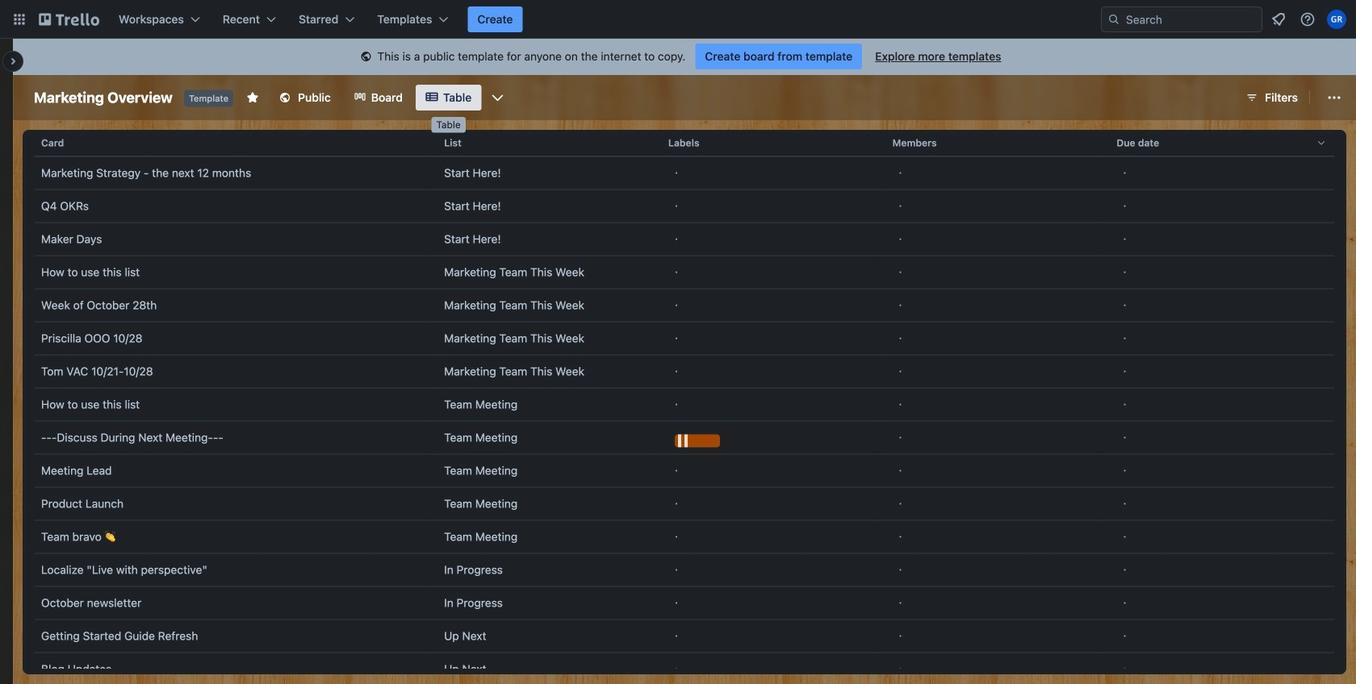 Task type: locate. For each thing, give the bounding box(es) containing it.
primary element
[[0, 0, 1357, 39]]

0 notifications image
[[1270, 10, 1289, 29]]

2 row from the top
[[35, 157, 1335, 190]]

sm image
[[358, 49, 374, 65]]

Board name text field
[[26, 85, 181, 111]]

13 row from the top
[[35, 521, 1335, 554]]

tooltip
[[432, 117, 466, 133]]

11 row from the top
[[35, 455, 1335, 488]]

3 row from the top
[[35, 190, 1335, 223]]

greg robinson (gregrobinson96) image
[[1328, 10, 1347, 29]]

6 row from the top
[[35, 289, 1335, 322]]

table
[[23, 124, 1347, 685]]

row
[[35, 124, 1335, 162], [35, 157, 1335, 190], [35, 190, 1335, 223], [35, 223, 1335, 256], [35, 256, 1335, 289], [35, 289, 1335, 322], [35, 322, 1335, 355], [35, 355, 1335, 388], [35, 388, 1335, 422], [35, 422, 1335, 455], [35, 455, 1335, 488], [35, 488, 1335, 521], [35, 521, 1335, 554], [35, 554, 1335, 587], [35, 587, 1335, 620], [35, 620, 1335, 653], [35, 653, 1335, 685]]

14 row from the top
[[35, 554, 1335, 587]]



Task type: vqa. For each thing, say whether or not it's contained in the screenshot.
sm icon to the middle
no



Task type: describe. For each thing, give the bounding box(es) containing it.
1 row from the top
[[35, 124, 1335, 162]]

show menu image
[[1327, 90, 1343, 106]]

15 row from the top
[[35, 587, 1335, 620]]

7 row from the top
[[35, 322, 1335, 355]]

customize views image
[[490, 90, 506, 106]]

4 row from the top
[[35, 223, 1335, 256]]

17 row from the top
[[35, 653, 1335, 685]]

10 row from the top
[[35, 422, 1335, 455]]

color: orange, title: none image
[[675, 435, 720, 448]]

16 row from the top
[[35, 620, 1335, 653]]

star or unstar board image
[[246, 91, 259, 104]]

9 row from the top
[[35, 388, 1335, 422]]

search image
[[1108, 13, 1121, 26]]

Search field
[[1102, 6, 1263, 32]]

open information menu image
[[1300, 11, 1316, 27]]

5 row from the top
[[35, 256, 1335, 289]]

back to home image
[[39, 6, 99, 32]]

8 row from the top
[[35, 355, 1335, 388]]

12 row from the top
[[35, 488, 1335, 521]]



